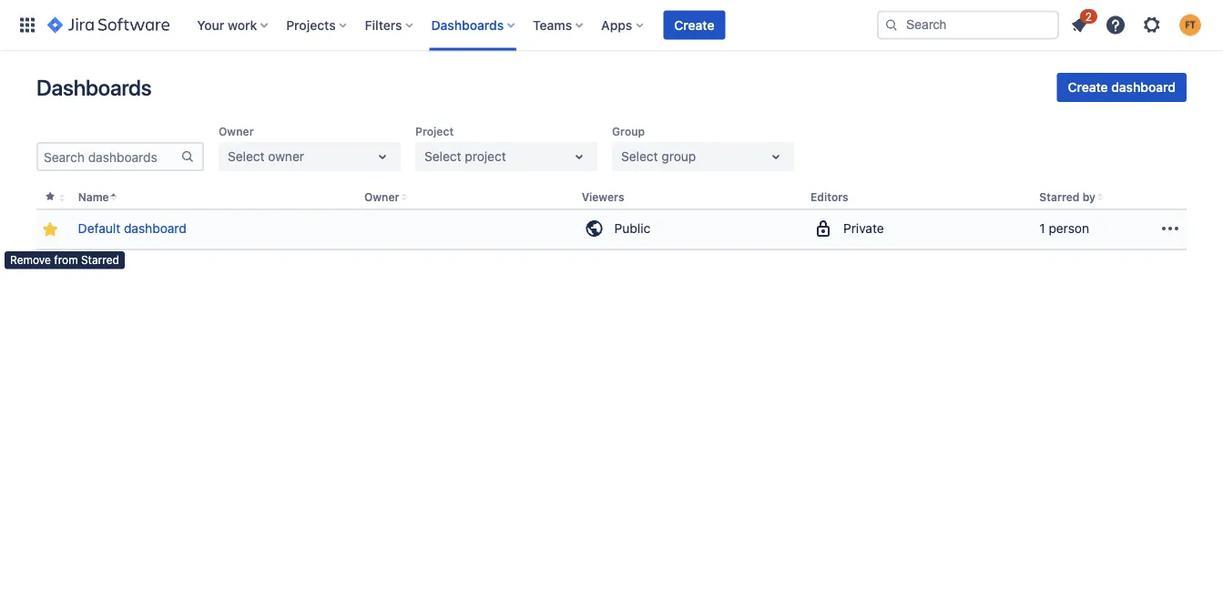 Task type: vqa. For each thing, say whether or not it's contained in the screenshot.
Create dashboard button
yes



Task type: describe. For each thing, give the bounding box(es) containing it.
editors
[[811, 191, 849, 204]]

projects
[[286, 17, 336, 32]]

starred inside tooltip
[[81, 254, 119, 266]]

1
[[1040, 221, 1045, 236]]

primary element
[[11, 0, 877, 51]]

select project
[[424, 149, 506, 164]]

star default dashboard image
[[39, 219, 61, 241]]

dashboard for create dashboard
[[1111, 80, 1176, 95]]

default dashboard
[[78, 221, 187, 236]]

select owner
[[228, 149, 304, 164]]

work
[[228, 17, 257, 32]]

open image for group
[[765, 146, 787, 168]]

viewers
[[582, 191, 624, 204]]

group
[[612, 125, 645, 138]]

dashboards button
[[426, 10, 522, 40]]

teams button
[[528, 10, 590, 40]]

your work button
[[192, 10, 275, 40]]

your profile and settings image
[[1180, 14, 1201, 36]]

create dashboard
[[1068, 80, 1176, 95]]

default
[[78, 221, 120, 236]]

name
[[78, 191, 109, 204]]

Owner text field
[[228, 148, 231, 166]]

appswitcher icon image
[[16, 14, 38, 36]]

create for create dashboard
[[1068, 80, 1108, 95]]

open image for project
[[568, 146, 590, 168]]

group
[[662, 149, 696, 164]]

select for select project
[[424, 149, 461, 164]]

owner
[[268, 149, 304, 164]]

create button
[[663, 10, 725, 40]]

dashboards details element
[[35, 186, 1187, 251]]

remove from starred
[[10, 254, 119, 266]]

your work
[[197, 17, 257, 32]]

person
[[1049, 221, 1089, 236]]

remove
[[10, 254, 51, 266]]

by
[[1083, 191, 1096, 204]]

filters button
[[359, 10, 420, 40]]

Search field
[[877, 10, 1059, 40]]

2
[[1085, 10, 1092, 23]]

settings image
[[1141, 14, 1163, 36]]



Task type: locate. For each thing, give the bounding box(es) containing it.
0 horizontal spatial open image
[[568, 146, 590, 168]]

notifications image
[[1068, 14, 1090, 36]]

starred down default
[[81, 254, 119, 266]]

name button
[[78, 191, 109, 204]]

0 vertical spatial owner
[[219, 125, 254, 138]]

project
[[465, 149, 506, 164]]

select for select owner
[[228, 149, 265, 164]]

owner down open icon
[[364, 191, 399, 204]]

0 horizontal spatial starred
[[81, 254, 119, 266]]

0 vertical spatial dashboards
[[431, 17, 504, 32]]

select group
[[621, 149, 696, 164]]

1 vertical spatial create
[[1068, 80, 1108, 95]]

dashboards
[[431, 17, 504, 32], [36, 75, 152, 100]]

apps
[[601, 17, 632, 32]]

open image
[[372, 146, 393, 168]]

2 horizontal spatial select
[[621, 149, 658, 164]]

0 horizontal spatial create
[[674, 17, 715, 32]]

starred by
[[1040, 191, 1096, 204]]

default dashboard link
[[78, 220, 187, 238]]

dashboard for default dashboard
[[124, 221, 187, 236]]

3 select from the left
[[621, 149, 658, 164]]

create dashboard button
[[1057, 73, 1187, 102]]

create right apps dropdown button
[[674, 17, 715, 32]]

jira software image
[[47, 14, 170, 36], [47, 14, 170, 36]]

help image
[[1105, 14, 1127, 36]]

create for create
[[674, 17, 715, 32]]

Search dashboards text field
[[38, 144, 180, 169]]

1 person
[[1040, 221, 1089, 236]]

1 horizontal spatial dashboard
[[1111, 80, 1176, 95]]

2 open image from the left
[[765, 146, 787, 168]]

select left owner on the left of page
[[228, 149, 265, 164]]

1 vertical spatial dashboard
[[124, 221, 187, 236]]

1 horizontal spatial dashboards
[[431, 17, 504, 32]]

1 horizontal spatial select
[[424, 149, 461, 164]]

search image
[[884, 18, 899, 32]]

banner
[[0, 0, 1223, 51]]

starred by button
[[1040, 191, 1096, 204]]

dashboards up search dashboards text field
[[36, 75, 152, 100]]

1 vertical spatial owner
[[364, 191, 399, 204]]

2 select from the left
[[424, 149, 461, 164]]

remove from starred tooltip
[[5, 251, 125, 269]]

starred inside dashboards details element
[[1040, 191, 1080, 204]]

apps button
[[596, 10, 651, 40]]

0 vertical spatial dashboard
[[1111, 80, 1176, 95]]

open image
[[568, 146, 590, 168], [765, 146, 787, 168]]

1 horizontal spatial starred
[[1040, 191, 1080, 204]]

dashboard down settings image
[[1111, 80, 1176, 95]]

starred left by
[[1040, 191, 1080, 204]]

dashboards inside dropdown button
[[431, 17, 504, 32]]

0 vertical spatial create
[[674, 17, 715, 32]]

projects button
[[281, 10, 354, 40]]

1 vertical spatial dashboards
[[36, 75, 152, 100]]

1 open image from the left
[[568, 146, 590, 168]]

starred
[[1040, 191, 1080, 204], [81, 254, 119, 266]]

0 vertical spatial starred
[[1040, 191, 1080, 204]]

more image
[[1159, 218, 1181, 240]]

1 vertical spatial starred
[[81, 254, 119, 266]]

owner inside dashboards details element
[[364, 191, 399, 204]]

from
[[54, 254, 78, 266]]

teams
[[533, 17, 572, 32]]

select down project
[[424, 149, 461, 164]]

dashboard right default
[[124, 221, 187, 236]]

select down group
[[621, 149, 658, 164]]

create inside button
[[1068, 80, 1108, 95]]

filters
[[365, 17, 402, 32]]

Project text field
[[424, 148, 428, 166]]

1 horizontal spatial owner
[[364, 191, 399, 204]]

banner containing your work
[[0, 0, 1223, 51]]

project
[[415, 125, 454, 138]]

owner
[[219, 125, 254, 138], [364, 191, 399, 204]]

1 horizontal spatial open image
[[765, 146, 787, 168]]

Group text field
[[621, 148, 625, 166]]

owner button
[[364, 191, 399, 204]]

1 select from the left
[[228, 149, 265, 164]]

0 horizontal spatial dashboard
[[124, 221, 187, 236]]

0 horizontal spatial select
[[228, 149, 265, 164]]

your
[[197, 17, 224, 32]]

dashboard inside button
[[1111, 80, 1176, 95]]

owner up owner "text box"
[[219, 125, 254, 138]]

create inside button
[[674, 17, 715, 32]]

dashboard
[[1111, 80, 1176, 95], [124, 221, 187, 236]]

public
[[614, 221, 651, 236]]

select
[[228, 149, 265, 164], [424, 149, 461, 164], [621, 149, 658, 164]]

dashboards right the filters 'popup button'
[[431, 17, 504, 32]]

0 horizontal spatial dashboards
[[36, 75, 152, 100]]

0 horizontal spatial owner
[[219, 125, 254, 138]]

create
[[674, 17, 715, 32], [1068, 80, 1108, 95]]

private
[[843, 221, 884, 236]]

select for select group
[[621, 149, 658, 164]]

1 horizontal spatial create
[[1068, 80, 1108, 95]]

create down notifications icon
[[1068, 80, 1108, 95]]



